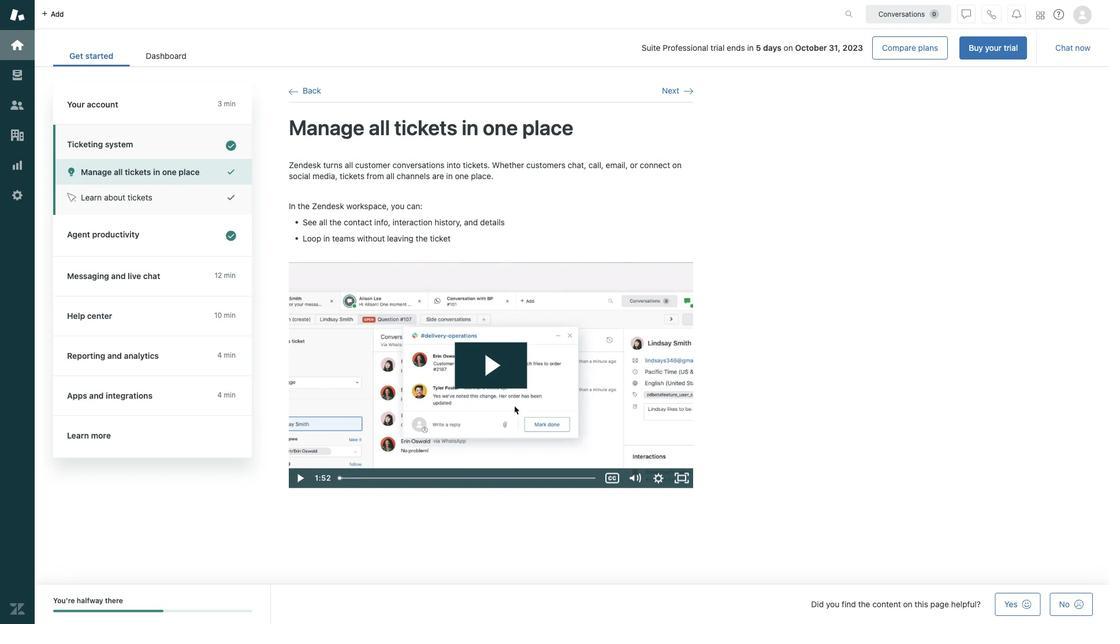 Task type: vqa. For each thing, say whether or not it's contained in the screenshot.
Displays possible ticket submission types icon in the right bottom of the page
no



Task type: locate. For each thing, give the bounding box(es) containing it.
1 vertical spatial place
[[179, 167, 200, 177]]

compare plans
[[882, 43, 939, 53]]

0 horizontal spatial manage
[[81, 167, 112, 177]]

tickets inside content-title region
[[394, 115, 457, 139]]

manage inside button
[[81, 167, 112, 177]]

you inside "region"
[[391, 201, 405, 211]]

the right in
[[298, 201, 310, 211]]

1 horizontal spatial place
[[522, 115, 574, 139]]

place.
[[471, 171, 494, 181]]

interaction
[[393, 217, 433, 227]]

or
[[630, 160, 638, 170]]

place up learn about tickets button
[[179, 167, 200, 177]]

no button
[[1050, 593, 1093, 616]]

0 vertical spatial you
[[391, 201, 405, 211]]

4
[[218, 351, 222, 359], [218, 391, 222, 399]]

manage all tickets in one place inside content-title region
[[289, 115, 574, 139]]

in up learn about tickets button
[[153, 167, 160, 177]]

tickets.
[[463, 160, 490, 170]]

conversations
[[879, 10, 925, 18]]

2 vertical spatial on
[[903, 600, 913, 609]]

region
[[289, 159, 693, 488]]

zendesk support image
[[10, 8, 25, 23]]

zendesk products image
[[1037, 11, 1045, 19]]

min for apps and integrations
[[224, 391, 236, 399]]

on left this
[[903, 600, 913, 609]]

manage all tickets in one place up learn about tickets button
[[81, 167, 200, 177]]

all inside content-title region
[[369, 115, 390, 139]]

all up learn about tickets at the top of the page
[[114, 167, 123, 177]]

info,
[[374, 217, 391, 227]]

buy
[[969, 43, 983, 53]]

customers
[[526, 160, 566, 170]]

teams
[[332, 233, 355, 243]]

learn inside button
[[81, 193, 102, 202]]

tickets up learn about tickets button
[[125, 167, 151, 177]]

apps and integrations
[[67, 391, 153, 400]]

1 horizontal spatial one
[[455, 171, 469, 181]]

the
[[298, 201, 310, 211], [330, 217, 342, 227], [416, 233, 428, 243], [858, 600, 870, 609]]

your
[[986, 43, 1002, 53]]

learn more
[[67, 431, 111, 440]]

one inside manage all tickets in one place button
[[162, 167, 177, 177]]

region containing zendesk turns all customer conversations into tickets. whether customers chat, call, email, or connect on social media, tickets from all channels are in one place.
[[289, 159, 693, 488]]

reporting image
[[10, 158, 25, 173]]

ticketing system heading
[[53, 125, 252, 159]]

0 vertical spatial 4
[[218, 351, 222, 359]]

manage all tickets in one place button
[[55, 159, 252, 185]]

ends
[[727, 43, 745, 53]]

0 vertical spatial 4 min
[[218, 351, 236, 359]]

in inside button
[[153, 167, 160, 177]]

halfway
[[77, 597, 103, 605]]

you
[[391, 201, 405, 211], [826, 600, 840, 609]]

and left live
[[111, 271, 126, 281]]

one up learn about tickets button
[[162, 167, 177, 177]]

in inside zendesk turns all customer conversations into tickets. whether customers chat, call, email, or connect on social media, tickets from all channels are in one place.
[[446, 171, 453, 181]]

1 vertical spatial manage all tickets in one place
[[81, 167, 200, 177]]

2 trial from the left
[[711, 43, 725, 53]]

1 4 from the top
[[218, 351, 222, 359]]

manage
[[289, 115, 365, 139], [81, 167, 112, 177]]

tab list
[[53, 45, 203, 66]]

in the zendesk workspace, you can:
[[289, 201, 423, 211]]

2 horizontal spatial one
[[483, 115, 518, 139]]

on inside zendesk turns all customer conversations into tickets. whether customers chat, call, email, or connect on social media, tickets from all channels are in one place.
[[673, 160, 682, 170]]

1 min from the top
[[224, 100, 236, 108]]

see all the contact info, interaction history, and details
[[303, 217, 505, 227]]

2 min from the top
[[224, 271, 236, 279]]

ticket
[[430, 233, 451, 243]]

chat now
[[1056, 43, 1091, 53]]

manage up turns
[[289, 115, 365, 139]]

buy your trial
[[969, 43, 1018, 53]]

manage all tickets in one place up the conversations
[[289, 115, 574, 139]]

1 vertical spatial on
[[673, 160, 682, 170]]

1 vertical spatial 4
[[218, 391, 222, 399]]

place inside content-title region
[[522, 115, 574, 139]]

0 vertical spatial place
[[522, 115, 574, 139]]

0 vertical spatial learn
[[81, 193, 102, 202]]

without
[[357, 233, 385, 243]]

ticketing system
[[67, 140, 133, 149]]

2 horizontal spatial on
[[903, 600, 913, 609]]

learn left about
[[81, 193, 102, 202]]

section
[[212, 36, 1028, 60]]

tickets up the conversations
[[394, 115, 457, 139]]

1 4 min from the top
[[218, 351, 236, 359]]

0 horizontal spatial you
[[391, 201, 405, 211]]

on
[[784, 43, 793, 53], [673, 160, 682, 170], [903, 600, 913, 609]]

get
[[69, 51, 83, 61]]

learn inside dropdown button
[[67, 431, 89, 440]]

no
[[1060, 600, 1070, 609]]

get help image
[[1054, 9, 1064, 20]]

zendesk up see
[[312, 201, 344, 211]]

in inside content-title region
[[462, 115, 479, 139]]

min for messaging and live chat
[[224, 271, 236, 279]]

0 horizontal spatial place
[[179, 167, 200, 177]]

connect
[[640, 160, 670, 170]]

days
[[763, 43, 782, 53]]

place up customers
[[522, 115, 574, 139]]

manage all tickets in one place inside manage all tickets in one place button
[[81, 167, 200, 177]]

one
[[483, 115, 518, 139], [162, 167, 177, 177], [455, 171, 469, 181]]

2 4 min from the top
[[218, 391, 236, 399]]

4 min
[[218, 351, 236, 359], [218, 391, 236, 399]]

zendesk up social
[[289, 160, 321, 170]]

trial left the ends
[[711, 43, 725, 53]]

0 vertical spatial manage all tickets in one place
[[289, 115, 574, 139]]

help
[[67, 311, 85, 321]]

october
[[795, 43, 827, 53]]

this
[[915, 600, 929, 609]]

get started
[[69, 51, 113, 61]]

conversations
[[393, 160, 445, 170]]

tickets
[[394, 115, 457, 139], [125, 167, 151, 177], [340, 171, 365, 181], [128, 193, 152, 202]]

manage all tickets in one place
[[289, 115, 574, 139], [81, 167, 200, 177]]

0 vertical spatial manage
[[289, 115, 365, 139]]

1 horizontal spatial trial
[[1004, 43, 1018, 53]]

admin image
[[10, 188, 25, 203]]

suite professional trial ends in 5 days on october 31, 2023
[[642, 43, 863, 53]]

4 min for integrations
[[218, 391, 236, 399]]

agent productivity button
[[53, 215, 250, 256]]

trial right your
[[1004, 43, 1018, 53]]

in right the are
[[446, 171, 453, 181]]

contact
[[344, 217, 372, 227]]

all right see
[[319, 217, 327, 227]]

October 31, 2023 text field
[[795, 43, 863, 53]]

one up the whether
[[483, 115, 518, 139]]

learn left more on the bottom of page
[[67, 431, 89, 440]]

all up "customer"
[[369, 115, 390, 139]]

1 horizontal spatial manage all tickets in one place
[[289, 115, 574, 139]]

whether
[[492, 160, 524, 170]]

one down into
[[455, 171, 469, 181]]

all right from at top
[[386, 171, 395, 181]]

manage down the ticketing system
[[81, 167, 112, 177]]

0 vertical spatial zendesk
[[289, 160, 321, 170]]

manage inside content-title region
[[289, 115, 365, 139]]

0 horizontal spatial trial
[[711, 43, 725, 53]]

in up tickets.
[[462, 115, 479, 139]]

trial
[[1004, 43, 1018, 53], [711, 43, 725, 53]]

0 vertical spatial on
[[784, 43, 793, 53]]

1 vertical spatial manage
[[81, 167, 112, 177]]

all right turns
[[345, 160, 353, 170]]

and for apps and integrations
[[89, 391, 104, 400]]

footer
[[35, 585, 1109, 624]]

yes button
[[995, 593, 1041, 616]]

footer containing did you find the content on this page helpful?
[[35, 585, 1109, 624]]

1 trial from the left
[[1004, 43, 1018, 53]]

next
[[662, 86, 680, 95]]

0 horizontal spatial one
[[162, 167, 177, 177]]

1 vertical spatial you
[[826, 600, 840, 609]]

4 min from the top
[[224, 351, 236, 359]]

trial inside button
[[1004, 43, 1018, 53]]

2023
[[843, 43, 863, 53]]

1 horizontal spatial manage
[[289, 115, 365, 139]]

on right connect
[[673, 160, 682, 170]]

min
[[224, 100, 236, 108], [224, 271, 236, 279], [224, 311, 236, 319], [224, 351, 236, 359], [224, 391, 236, 399]]

next button
[[662, 86, 693, 96]]

5 min from the top
[[224, 391, 236, 399]]

all
[[369, 115, 390, 139], [345, 160, 353, 170], [114, 167, 123, 177], [386, 171, 395, 181], [319, 217, 327, 227]]

place
[[522, 115, 574, 139], [179, 167, 200, 177]]

call,
[[589, 160, 604, 170]]

learn about tickets button
[[55, 185, 252, 210]]

0 horizontal spatial manage all tickets in one place
[[81, 167, 200, 177]]

on right days
[[784, 43, 793, 53]]

1 horizontal spatial on
[[784, 43, 793, 53]]

and right apps
[[89, 391, 104, 400]]

content-title region
[[289, 114, 693, 141]]

are
[[432, 171, 444, 181]]

content
[[873, 600, 901, 609]]

tickets down turns
[[340, 171, 365, 181]]

from
[[367, 171, 384, 181]]

learn for learn about tickets
[[81, 193, 102, 202]]

customers image
[[10, 98, 25, 113]]

and left analytics at the left bottom of page
[[107, 351, 122, 361]]

more
[[91, 431, 111, 440]]

2 4 from the top
[[218, 391, 222, 399]]

progress bar image
[[53, 610, 164, 612]]

conversations button
[[866, 5, 952, 23]]

video thumbnail image
[[289, 263, 693, 488], [289, 263, 693, 488]]

3 min from the top
[[224, 311, 236, 319]]

you right did
[[826, 600, 840, 609]]

min for help center
[[224, 311, 236, 319]]

chat now button
[[1047, 36, 1100, 60]]

you left can:
[[391, 201, 405, 211]]

analytics
[[124, 351, 159, 361]]

31,
[[829, 43, 841, 53]]

1 vertical spatial learn
[[67, 431, 89, 440]]

trial for your
[[1004, 43, 1018, 53]]

loop
[[303, 233, 321, 243]]

workspace,
[[346, 201, 389, 211]]

0 horizontal spatial on
[[673, 160, 682, 170]]

compare
[[882, 43, 916, 53]]

tickets inside zendesk turns all customer conversations into tickets. whether customers chat, call, email, or connect on social media, tickets from all channels are in one place.
[[340, 171, 365, 181]]

zendesk
[[289, 160, 321, 170], [312, 201, 344, 211]]

chat
[[1056, 43, 1073, 53]]

can:
[[407, 201, 423, 211]]

1 vertical spatial 4 min
[[218, 391, 236, 399]]

now
[[1076, 43, 1091, 53]]

productivity
[[92, 230, 139, 239]]



Task type: describe. For each thing, give the bounding box(es) containing it.
helpful?
[[952, 600, 981, 609]]

min for reporting and analytics
[[224, 351, 236, 359]]

apps
[[67, 391, 87, 400]]

3 min
[[218, 100, 236, 108]]

chat
[[143, 271, 160, 281]]

system
[[105, 140, 133, 149]]

suite
[[642, 43, 661, 53]]

notifications image
[[1012, 10, 1022, 19]]

tickets right about
[[128, 193, 152, 202]]

turns
[[323, 160, 343, 170]]

you're
[[53, 597, 75, 605]]

page
[[931, 600, 949, 609]]

one inside zendesk turns all customer conversations into tickets. whether customers chat, call, email, or connect on social media, tickets from all channels are in one place.
[[455, 171, 469, 181]]

and for reporting and analytics
[[107, 351, 122, 361]]

buy your trial button
[[960, 36, 1028, 60]]

customer
[[355, 160, 390, 170]]

one inside content-title region
[[483, 115, 518, 139]]

1 vertical spatial zendesk
[[312, 201, 344, 211]]

get started image
[[10, 38, 25, 53]]

10
[[214, 311, 222, 319]]

organizations image
[[10, 128, 25, 143]]

help center
[[67, 311, 112, 321]]

compare plans button
[[873, 36, 948, 60]]

10 min
[[214, 311, 236, 319]]

place inside button
[[179, 167, 200, 177]]

details
[[480, 217, 505, 227]]

1 horizontal spatial you
[[826, 600, 840, 609]]

all inside manage all tickets in one place button
[[114, 167, 123, 177]]

button displays agent's chat status as invisible. image
[[962, 10, 971, 19]]

integrations
[[106, 391, 153, 400]]

learn about tickets
[[81, 193, 152, 202]]

history,
[[435, 217, 462, 227]]

main element
[[0, 0, 35, 624]]

zendesk image
[[10, 602, 25, 617]]

learn for learn more
[[67, 431, 89, 440]]

the left 'ticket'
[[416, 233, 428, 243]]

zendesk inside zendesk turns all customer conversations into tickets. whether customers chat, call, email, or connect on social media, tickets from all channels are in one place.
[[289, 160, 321, 170]]

in left 5 at top right
[[747, 43, 754, 53]]

add button
[[35, 0, 71, 28]]

started
[[85, 51, 113, 61]]

messaging
[[67, 271, 109, 281]]

back button
[[289, 86, 321, 96]]

live
[[128, 271, 141, 281]]

4 for apps and integrations
[[218, 391, 222, 399]]

dashboard tab
[[130, 45, 203, 66]]

4 for reporting and analytics
[[218, 351, 222, 359]]

reporting and analytics
[[67, 351, 159, 361]]

and for messaging and live chat
[[111, 271, 126, 281]]

center
[[87, 311, 112, 321]]

12
[[215, 271, 222, 279]]

in right loop
[[324, 233, 330, 243]]

zendesk turns all customer conversations into tickets. whether customers chat, call, email, or connect on social media, tickets from all channels are in one place.
[[289, 160, 682, 181]]

views image
[[10, 68, 25, 83]]

4 min for analytics
[[218, 351, 236, 359]]

social
[[289, 171, 310, 181]]

chat,
[[568, 160, 587, 170]]

video element
[[289, 263, 693, 488]]

back
[[303, 86, 321, 95]]

reporting
[[67, 351, 105, 361]]

on inside section
[[784, 43, 793, 53]]

min for your account
[[224, 100, 236, 108]]

channels
[[397, 171, 430, 181]]

you're halfway there
[[53, 597, 123, 605]]

your account
[[67, 100, 118, 109]]

5
[[756, 43, 761, 53]]

and left the details
[[464, 217, 478, 227]]

messaging and live chat
[[67, 271, 160, 281]]

leaving
[[387, 233, 414, 243]]

did
[[812, 600, 824, 609]]

tab list containing get started
[[53, 45, 203, 66]]

about
[[104, 193, 125, 202]]

dashboard
[[146, 51, 186, 61]]

trial for professional
[[711, 43, 725, 53]]

see
[[303, 217, 317, 227]]

account
[[87, 100, 118, 109]]

did you find the content on this page helpful?
[[812, 600, 981, 609]]

the up teams
[[330, 217, 342, 227]]

ticketing system button
[[53, 125, 250, 159]]

into
[[447, 160, 461, 170]]

in
[[289, 201, 296, 211]]

agent productivity
[[67, 230, 139, 239]]

ticketing
[[67, 140, 103, 149]]

12 min
[[215, 271, 236, 279]]

the right find
[[858, 600, 870, 609]]

plans
[[919, 43, 939, 53]]

learn more button
[[53, 416, 250, 455]]

your
[[67, 100, 85, 109]]

section containing compare plans
[[212, 36, 1028, 60]]

progress-bar progress bar
[[53, 610, 252, 612]]

there
[[105, 597, 123, 605]]

find
[[842, 600, 856, 609]]



